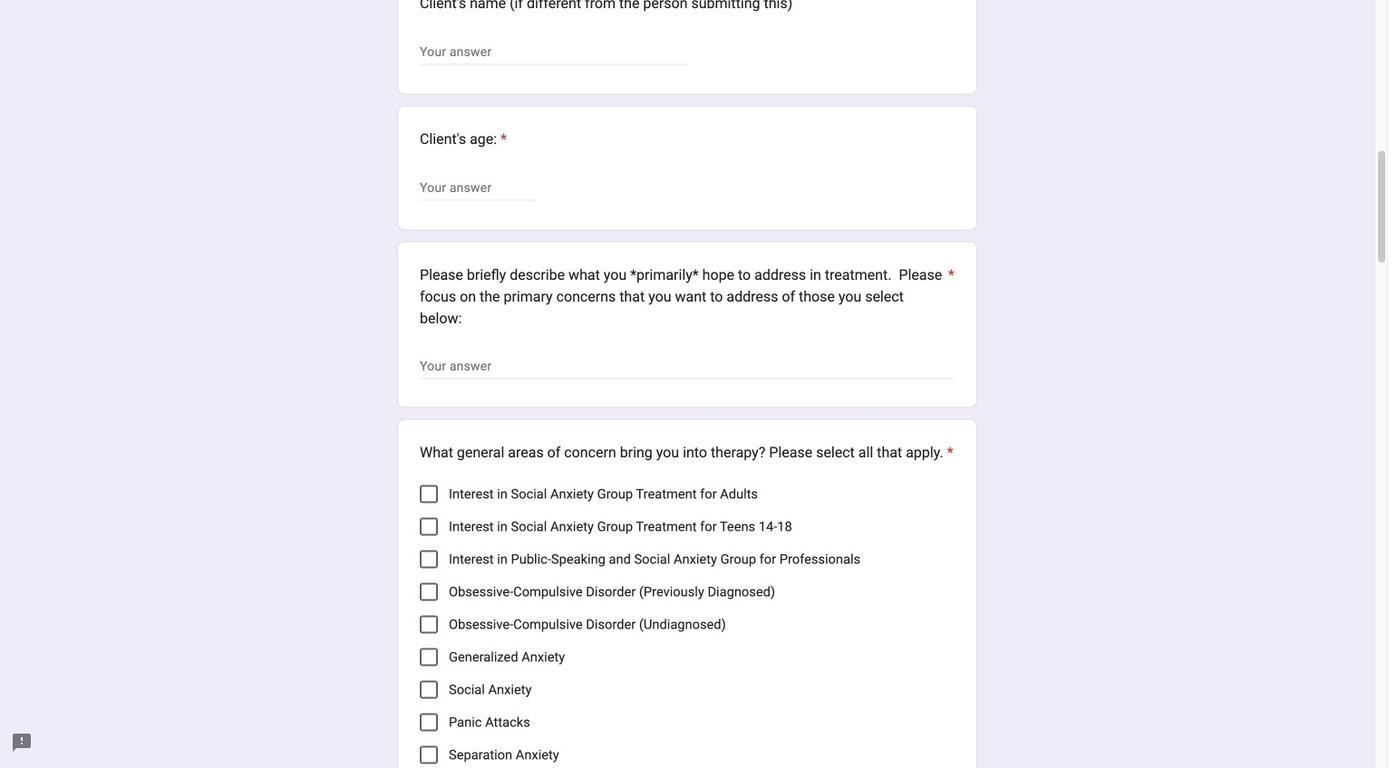 Task type: vqa. For each thing, say whether or not it's contained in the screenshot.
heading
yes



Task type: locate. For each thing, give the bounding box(es) containing it.
generalized anxiety image
[[422, 651, 436, 665]]

3 heading from the top
[[420, 442, 954, 464]]

None text field
[[420, 41, 687, 63]]

list
[[420, 478, 955, 769]]

2 heading from the top
[[420, 264, 955, 330]]

panic attacks image
[[422, 716, 436, 730]]

Panic Attacks checkbox
[[420, 714, 438, 732]]

report a problem to google image
[[11, 733, 33, 754]]

Social Anxiety checkbox
[[420, 682, 438, 700]]

2 vertical spatial required question element
[[943, 442, 954, 464]]

Interest in Social Anxiety Group Treatment for Adults checkbox
[[420, 486, 438, 504]]

required question element
[[497, 128, 507, 150], [945, 264, 955, 330], [943, 442, 954, 464]]

Separation Anxiety checkbox
[[420, 747, 438, 765]]

2 vertical spatial heading
[[420, 442, 954, 464]]

1 vertical spatial required question element
[[945, 264, 955, 330]]

Interest in Social Anxiety Group Treatment for Teens 14-18 checkbox
[[420, 518, 438, 536]]

0 vertical spatial heading
[[420, 128, 507, 150]]

heading
[[420, 128, 507, 150], [420, 264, 955, 330], [420, 442, 954, 464]]

Obsessive-Compulsive Disorder (Previously Diagnosed) checkbox
[[420, 584, 438, 602]]

None text field
[[420, 177, 536, 199]]

1 vertical spatial heading
[[420, 264, 955, 330]]

0 vertical spatial required question element
[[497, 128, 507, 150]]

required question element for 1st heading from the top
[[497, 128, 507, 150]]



Task type: describe. For each thing, give the bounding box(es) containing it.
social anxiety image
[[422, 683, 436, 698]]

1 heading from the top
[[420, 128, 507, 150]]

required question element for 1st heading from the bottom
[[943, 442, 954, 464]]

separation anxiety image
[[422, 749, 436, 763]]

interest in public-speaking and social anxiety group for professionals image
[[422, 553, 436, 567]]

Generalized Anxiety checkbox
[[420, 649, 438, 667]]

Your answer text field
[[420, 357, 955, 379]]

required question element for second heading from the top of the page
[[945, 264, 955, 330]]

interest in social anxiety group treatment for adults image
[[422, 488, 436, 502]]

interest in social anxiety group treatment for teens 14-18 image
[[422, 520, 436, 535]]

Obsessive-Compulsive Disorder (Undiagnosed) checkbox
[[420, 616, 438, 634]]

Interest in Public-Speaking and Social Anxiety Group for Professionals checkbox
[[420, 551, 438, 569]]

obsessive-compulsive disorder (previously diagnosed) image
[[422, 585, 436, 600]]

obsessive-compulsive disorder (undiagnosed) image
[[422, 618, 436, 633]]



